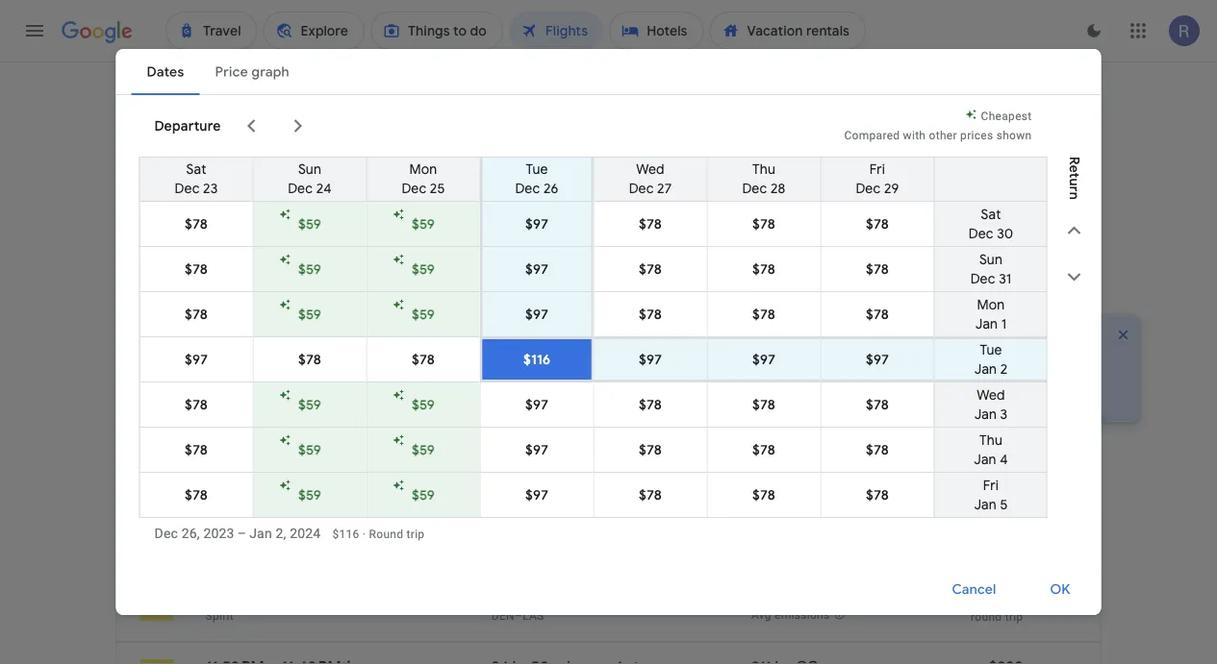 Task type: locate. For each thing, give the bounding box(es) containing it.
dates
[[542, 281, 578, 298], [887, 392, 923, 409]]

92 kg co
[[752, 514, 816, 534]]

– for 11:47 am
[[270, 514, 279, 534]]

sun up 24
[[298, 161, 321, 178]]

dates right any
[[542, 281, 578, 298]]

trip
[[407, 528, 425, 541], [1005, 611, 1023, 624]]

track
[[149, 281, 184, 298]]

None search field
[[116, 89, 1101, 255]]

spirit
[[262, 199, 296, 217], [205, 537, 234, 551], [205, 610, 234, 623]]

0 vertical spatial for
[[833, 368, 851, 384]]

wed inside wed dec 27
[[636, 161, 665, 178]]

0 vertical spatial spirit
[[262, 199, 296, 217]]

thu dec 28
[[742, 161, 786, 197]]

$97 button
[[483, 202, 591, 246], [483, 247, 591, 292], [483, 293, 591, 337], [140, 338, 253, 382], [594, 340, 707, 380], [708, 340, 820, 380], [821, 340, 934, 380], [481, 383, 593, 427], [481, 428, 593, 473], [481, 473, 593, 518]]

1 vertical spatial sun
[[980, 251, 1003, 269]]

e
[[1066, 165, 1083, 173]]

2023 – jan down taxes
[[203, 526, 272, 542]]

fees right the bag
[[515, 467, 538, 481]]

$116 down sort
[[993, 514, 1023, 534]]

dec inside tue dec 26
[[515, 180, 540, 197]]

1 vertical spatial tue
[[980, 342, 1002, 359]]

$116 left ·
[[332, 528, 360, 541]]

sun dec 24
[[288, 161, 332, 197]]

total duration 24 hr 50 min. element
[[492, 659, 617, 665]]

0 vertical spatial fri
[[870, 161, 886, 178]]

2 vertical spatial spirit
[[205, 610, 234, 623]]

1 vertical spatial fri
[[983, 477, 999, 495]]

price inside price 'popup button'
[[519, 199, 552, 217]]

sat inside sat dec 23
[[186, 161, 206, 178]]

spirit button
[[250, 192, 329, 223]]

min
[[534, 514, 560, 534]]

0 horizontal spatial prices
[[116, 467, 150, 481]]

shown
[[997, 129, 1032, 142]]

for
[[833, 368, 851, 384], [311, 467, 327, 481]]

1 horizontal spatial for
[[833, 368, 851, 384]]

(1)
[[212, 199, 227, 217]]

thu up 4
[[980, 432, 1003, 449]]

– inside 11:47 am – 12:49 pm spirit
[[270, 514, 279, 534]]

dec up "all filters (1)"
[[175, 180, 200, 197]]

jan up view price history
[[976, 316, 998, 333]]

2 vertical spatial 2024
[[290, 526, 321, 542]]

for up change
[[833, 368, 851, 384]]

price down 26
[[519, 199, 552, 217]]

1 vertical spatial 2024
[[919, 348, 950, 364]]

trip right the round
[[407, 528, 425, 541]]

0 horizontal spatial dates
[[542, 281, 578, 298]]

2024 left 116 us dollars text field
[[290, 526, 321, 542]]

0 vertical spatial 2023 – jan
[[312, 281, 379, 298]]

$97
[[525, 216, 549, 233], [525, 261, 549, 278], [525, 306, 549, 323], [185, 351, 208, 369], [639, 351, 662, 369], [753, 351, 776, 369], [866, 351, 889, 369], [525, 396, 549, 414], [525, 442, 549, 459], [525, 487, 549, 504]]

1 horizontal spatial 26,
[[289, 281, 308, 298]]

0 vertical spatial thu
[[753, 161, 776, 178]]

0 horizontal spatial –
[[270, 514, 279, 534]]

sun
[[298, 161, 321, 178], [980, 251, 1003, 269]]

dec 26, 2023 – jan 2, 2024 up the "typical"
[[260, 281, 430, 298]]

fri up "29"
[[870, 161, 886, 178]]

1 horizontal spatial prices
[[185, 362, 228, 382]]

$116 up round trip
[[993, 586, 1023, 606]]

$78
[[185, 216, 208, 233], [639, 216, 662, 233], [753, 216, 776, 233], [866, 216, 889, 233], [185, 261, 208, 278], [639, 261, 662, 278], [753, 261, 776, 278], [866, 261, 889, 278], [185, 306, 208, 323], [639, 306, 662, 323], [753, 306, 776, 323], [866, 306, 889, 323], [298, 351, 321, 369], [412, 351, 435, 369], [185, 396, 208, 414], [639, 396, 662, 414], [753, 396, 776, 414], [866, 396, 889, 414], [185, 442, 208, 459], [639, 442, 662, 459], [753, 442, 776, 459], [866, 442, 889, 459], [185, 487, 208, 504], [639, 487, 662, 504], [753, 487, 776, 504], [866, 487, 889, 504]]

stops
[[348, 199, 384, 217]]

fri up $116 text field in the bottom of the page
[[983, 477, 999, 495]]

prices right other
[[961, 129, 994, 142]]

1 vertical spatial dates
[[887, 392, 923, 409]]

– for den
[[515, 610, 523, 623]]

1 vertical spatial –
[[515, 610, 523, 623]]

thu inside sat dec 30 sun dec 31 mon jan 1 tue jan 2 wed jan 3 thu jan 4 fri jan 5
[[980, 432, 1003, 449]]

tue up view price history
[[980, 342, 1002, 359]]

dec 26, 2023 – jan 2, 2024
[[260, 281, 430, 298], [154, 526, 321, 542]]

1 vertical spatial 2023 – jan
[[833, 348, 902, 364]]

tue up 26
[[526, 161, 548, 178]]

sat up 30
[[981, 206, 1001, 223]]

dates down 1,
[[887, 392, 923, 409]]

29
[[884, 180, 899, 197]]

1 horizontal spatial wed
[[977, 387, 1005, 404]]

$78 button
[[140, 202, 253, 246], [594, 202, 707, 246], [708, 202, 820, 246], [821, 202, 934, 246], [140, 247, 253, 292], [594, 247, 707, 292], [708, 247, 820, 292], [821, 247, 934, 292], [140, 293, 253, 337], [594, 293, 707, 337], [708, 293, 820, 337], [821, 293, 934, 337], [254, 338, 366, 382], [367, 338, 480, 382], [140, 383, 253, 427], [594, 383, 707, 427], [708, 383, 820, 427], [821, 383, 934, 427], [140, 428, 253, 473], [594, 428, 707, 473], [708, 428, 820, 473], [821, 428, 934, 473], [140, 473, 253, 518], [594, 473, 707, 518], [708, 473, 820, 518], [821, 473, 934, 518]]

airports
[[887, 199, 938, 217]]

price
[[519, 199, 552, 217], [1009, 279, 1041, 296]]

spirit inside popup button
[[262, 199, 296, 217]]

flights
[[210, 438, 266, 462]]

departure
[[154, 117, 221, 135]]

0 horizontal spatial thu
[[753, 161, 776, 178]]

1 vertical spatial sat
[[981, 206, 1001, 223]]

spirit up departure time: 11:59 pm. text field
[[205, 610, 234, 623]]

price left graph
[[1009, 279, 1041, 296]]

optional
[[373, 467, 419, 481]]

sat
[[186, 161, 206, 178], [981, 206, 1001, 223]]

0 horizontal spatial 2024
[[290, 526, 321, 542]]

sun up the 31
[[980, 251, 1003, 269]]

mon inside sat dec 30 sun dec 31 mon jan 1 tue jan 2 wed jan 3 thu jan 4 fri jan 5
[[977, 296, 1005, 314]]

thu inside thu dec 28
[[753, 161, 776, 178]]

price inside price graph button
[[1009, 279, 1041, 296]]

dec 26, 2023 – jan 2, 2024 down taxes
[[154, 526, 321, 542]]

thu up 28 in the top of the page
[[753, 161, 776, 178]]

Departure time: 11:59 PM. text field
[[205, 658, 264, 665]]

1 inside departing flights main content
[[330, 467, 337, 481]]

price
[[957, 365, 990, 382]]

Departure text field
[[790, 132, 878, 184]]

wed inside sat dec 30 sun dec 31 mon jan 1 tue jan 2 wed jan 3 thu jan 4 fri jan 5
[[977, 387, 1005, 404]]

2 horizontal spatial 2024
[[919, 348, 950, 364]]

$116 inside button
[[523, 351, 551, 369]]

$116 for $116 button at the bottom of the page
[[523, 351, 551, 369]]

leaves denver international airport at 11:47 am on tuesday, december 26 and arrives at harry reid international airport at 12:49 pm on tuesday, december 26. element
[[205, 514, 345, 534]]

1 horizontal spatial price
[[1009, 279, 1041, 296]]

Departure time: 11:47 AM. text field
[[205, 514, 266, 534]]

dec left 28 in the top of the page
[[742, 180, 767, 197]]

mon dec 25
[[402, 161, 445, 197]]

1 horizontal spatial sun
[[980, 251, 1003, 269]]

116 US dollars text field
[[993, 586, 1023, 606]]

2 right price at the right bottom of page
[[1001, 361, 1008, 378]]

0 vertical spatial price
[[519, 199, 552, 217]]

fees right +
[[285, 467, 308, 481]]

0 vertical spatial dec 26, 2023 – jan 2, 2024
[[260, 281, 430, 298]]

– right '11:47 am'
[[270, 514, 279, 534]]

0 vertical spatial wed
[[636, 161, 665, 178]]

sun inside sat dec 30 sun dec 31 mon jan 1 tue jan 2 wed jan 3 thu jan 4 fri jan 5
[[980, 251, 1003, 269]]

tue inside tue dec 26
[[526, 161, 548, 178]]

learn more about tracked prices image
[[231, 281, 249, 298]]

2023 – jan down travel
[[833, 348, 902, 364]]

2 left hr
[[492, 514, 500, 534]]

for left adult.
[[311, 467, 327, 481]]

are
[[232, 362, 254, 382]]

31
[[999, 270, 1012, 288]]

0 vertical spatial prices
[[185, 362, 228, 382]]

prices left learn more about tracked prices icon
[[187, 281, 227, 298]]

1 horizontal spatial mon
[[977, 296, 1005, 314]]

round
[[369, 528, 404, 541]]

dec up connecting airports
[[856, 180, 881, 197]]

1 horizontal spatial dates
[[887, 392, 923, 409]]

passenger assistance button
[[602, 467, 720, 481]]

0 horizontal spatial wed
[[636, 161, 665, 178]]

0 vertical spatial 2024
[[397, 281, 430, 298]]

wed up 27
[[636, 161, 665, 178]]

stops button
[[337, 192, 417, 223]]

1 horizontal spatial trip
[[1005, 611, 1023, 624]]

2 inside sat dec 30 sun dec 31 mon jan 1 tue jan 2 wed jan 3 thu jan 4 fri jan 5
[[1001, 361, 1008, 378]]

2023 – jan up the "typical"
[[312, 281, 379, 298]]

fees
[[285, 467, 308, 481], [515, 467, 538, 481]]

history
[[994, 365, 1039, 382]]

1 vertical spatial prices
[[187, 281, 227, 298]]

2024 down stops 'popup button'
[[397, 281, 430, 298]]

0 horizontal spatial fri
[[870, 161, 886, 178]]

5
[[1000, 497, 1008, 514]]

prices include required taxes + fees for 1 adult. optional charges and bag fees may apply. passenger assistance
[[116, 467, 720, 481]]

2024 up view
[[919, 348, 950, 364]]

116 US dollars text field
[[332, 528, 360, 541]]

0 horizontal spatial trip
[[407, 528, 425, 541]]

1 horizontal spatial tue
[[980, 342, 1002, 359]]

1
[[1002, 316, 1007, 333], [330, 467, 337, 481]]

0 vertical spatial mon
[[410, 161, 437, 178]]

round trip
[[971, 611, 1023, 624]]

1 horizontal spatial 1
[[1002, 316, 1007, 333]]

wed up the 3
[[977, 387, 1005, 404]]

1 horizontal spatial fees
[[515, 467, 538, 481]]

0 vertical spatial sat
[[186, 161, 206, 178]]

sat inside sat dec 30 sun dec 31 mon jan 1 tue jan 2 wed jan 3 thu jan 4 fri jan 5
[[981, 206, 1001, 223]]

r
[[1066, 187, 1083, 192]]

$116 for $116 text box
[[993, 586, 1023, 606]]

tue dec 26
[[515, 161, 559, 197]]

1 vertical spatial thu
[[980, 432, 1003, 449]]

mon up 25
[[410, 161, 437, 178]]

dec left 26
[[515, 180, 540, 197]]

dec inside wed dec 27
[[629, 180, 654, 197]]

24
[[316, 180, 332, 197]]

emissions
[[694, 199, 757, 217]]

2, down stops 'popup button'
[[383, 281, 394, 298]]

all filters (1)
[[153, 199, 227, 217]]

jan left the 3
[[975, 406, 997, 423]]

scroll up image
[[1063, 220, 1086, 243]]

26, right learn more about tracked prices icon
[[289, 281, 308, 298]]

mon down the 31
[[977, 296, 1005, 314]]

spirit down '11:47 am'
[[205, 537, 234, 551]]

26, left 11:47 am text field
[[182, 526, 200, 542]]

1 vertical spatial mon
[[977, 296, 1005, 314]]

116 US dollars text field
[[993, 514, 1023, 534]]

0 vertical spatial sun
[[298, 161, 321, 178]]

0 horizontal spatial mon
[[410, 161, 437, 178]]

find the best price region
[[116, 270, 1160, 423]]

0 horizontal spatial 1
[[330, 467, 337, 481]]

trip down $116 text box
[[1005, 611, 1023, 624]]

1 horizontal spatial 2023 – jan
[[312, 281, 379, 298]]

1 vertical spatial prices
[[116, 467, 150, 481]]

2, right 11:47 am text field
[[276, 526, 286, 542]]

– up the 'total duration 24 hr 50 min.' element
[[515, 610, 523, 623]]

2 horizontal spatial 2
[[1001, 361, 1008, 378]]

0 horizontal spatial price
[[519, 199, 552, 217]]

prices down departing
[[116, 467, 150, 481]]

0 horizontal spatial fees
[[285, 467, 308, 481]]

spirit down sun dec 24 at the top of the page
[[262, 199, 296, 217]]

0 vertical spatial trip
[[407, 528, 425, 541]]

25,
[[901, 329, 919, 345]]

ok button
[[1027, 567, 1094, 614]]

0 vertical spatial 1
[[1002, 316, 1007, 333]]

1 vertical spatial price
[[1009, 279, 1041, 296]]

dec inside fri dec 29
[[856, 180, 881, 197]]

2024 inside dec 25, 2023 – jan 1, 2024 for $59 change dates
[[919, 348, 950, 364]]

0 horizontal spatial 2023 – jan
[[203, 526, 272, 542]]

travel
[[833, 329, 874, 345]]

1 horizontal spatial sat
[[981, 206, 1001, 223]]

dec inside dec 25, 2023 – jan 1, 2024 for $59 change dates
[[874, 329, 897, 345]]

2 right hr
[[522, 514, 530, 534]]

sat for 30
[[981, 206, 1001, 223]]

mon
[[410, 161, 437, 178], [977, 296, 1005, 314]]

cancel button
[[929, 567, 1020, 614]]

thu
[[753, 161, 776, 178], [980, 432, 1003, 449]]

adult.
[[340, 467, 370, 481]]

0 horizontal spatial prices
[[187, 281, 227, 298]]

none search field containing all filters (1)
[[116, 89, 1101, 255]]

0 horizontal spatial for
[[311, 467, 327, 481]]

$116 down any dates
[[523, 351, 551, 369]]

0 vertical spatial tue
[[526, 161, 548, 178]]

0 horizontal spatial sat
[[186, 161, 206, 178]]

departing flights
[[116, 438, 266, 462]]

tue inside sat dec 30 sun dec 31 mon jan 1 tue jan 2 wed jan 3 thu jan 4 fri jan 5
[[980, 342, 1002, 359]]

sat up 23 on the left top of the page
[[186, 161, 206, 178]]

sat for 23
[[186, 161, 206, 178]]

fri
[[870, 161, 886, 178], [983, 477, 999, 495]]

and
[[468, 467, 488, 481]]

0 vertical spatial 2,
[[383, 281, 394, 298]]

1 vertical spatial 1
[[330, 467, 337, 481]]

1 vertical spatial wed
[[977, 387, 1005, 404]]

date grid
[[875, 279, 935, 296]]

0 vertical spatial –
[[270, 514, 279, 534]]

$59 button
[[254, 202, 366, 246], [367, 202, 480, 246], [254, 247, 366, 292], [367, 247, 480, 292], [254, 293, 366, 337], [367, 293, 480, 337], [254, 383, 366, 427], [367, 383, 480, 427], [254, 428, 366, 473], [367, 428, 480, 473], [254, 473, 366, 518], [367, 473, 480, 518]]

1 horizontal spatial thu
[[980, 432, 1003, 449]]

0 horizontal spatial sun
[[298, 161, 321, 178]]

3
[[1000, 406, 1008, 423]]

0 horizontal spatial 26,
[[182, 526, 200, 542]]

bag
[[491, 467, 511, 481]]

dec left 24
[[288, 180, 313, 197]]

jan right view
[[975, 361, 997, 378]]

dec left the 31
[[971, 270, 996, 288]]

1 horizontal spatial 2,
[[383, 281, 394, 298]]

0 horizontal spatial 2,
[[276, 526, 286, 542]]

$116
[[523, 351, 551, 369], [993, 514, 1023, 534], [332, 528, 360, 541], [993, 586, 1023, 606]]

sun inside sun dec 24
[[298, 161, 321, 178]]

0 horizontal spatial tue
[[526, 161, 548, 178]]

2 horizontal spatial 2023 – jan
[[833, 348, 902, 364]]

1 vertical spatial spirit
[[205, 537, 234, 551]]

dec left 25
[[402, 180, 427, 197]]

1 horizontal spatial fri
[[983, 477, 999, 495]]

1 horizontal spatial –
[[515, 610, 523, 623]]

prices left are on the bottom left
[[185, 362, 228, 382]]

dec left 27
[[629, 180, 654, 197]]

1 vertical spatial trip
[[1005, 611, 1023, 624]]

dec inside thu dec 28
[[742, 180, 767, 197]]

2
[[1001, 361, 1008, 378], [492, 514, 500, 534], [522, 514, 530, 534]]

jan
[[976, 316, 998, 333], [975, 361, 997, 378], [975, 406, 997, 423], [974, 451, 997, 469], [974, 497, 997, 514]]

1 horizontal spatial prices
[[961, 129, 994, 142]]

0 vertical spatial 26,
[[289, 281, 308, 298]]

1 vertical spatial for
[[311, 467, 327, 481]]

sort
[[1021, 465, 1048, 482]]

dec left 25,
[[874, 329, 897, 345]]

1 down price graph button
[[1002, 316, 1007, 333]]

2024
[[397, 281, 430, 298], [919, 348, 950, 364], [290, 526, 321, 542]]

1 left adult.
[[330, 467, 337, 481]]



Task type: describe. For each thing, give the bounding box(es) containing it.
sat dec 23
[[175, 161, 218, 197]]

1 horizontal spatial 2
[[522, 514, 530, 534]]

+
[[275, 467, 282, 481]]

sat dec 30 sun dec 31 mon jan 1 tue jan 2 wed jan 3 thu jan 4 fri jan 5
[[969, 206, 1014, 514]]

dec left 30
[[969, 225, 994, 243]]

avg
[[752, 609, 772, 623]]

with
[[903, 129, 926, 142]]

nonstop flight. element
[[617, 514, 677, 537]]

92
[[752, 514, 768, 534]]

change dates button
[[833, 391, 965, 410]]

dec inside sun dec 24
[[288, 180, 313, 197]]

price graph button
[[959, 270, 1098, 305]]

1 horizontal spatial 2024
[[397, 281, 430, 298]]

0 horizontal spatial 2
[[492, 514, 500, 534]]

compared with other prices shown
[[844, 129, 1032, 142]]

jan left 5
[[974, 497, 997, 514]]

2 vertical spatial 2023 – jan
[[203, 526, 272, 542]]

25
[[430, 180, 445, 197]]

dec 26, 2023 – jan 2, 2024 inside find the best price "region"
[[260, 281, 430, 298]]

$59 inside dec 25, 2023 – jan 1, 2024 for $59 change dates
[[854, 368, 877, 384]]

r e t u r n
[[1066, 157, 1083, 200]]

Arrival time: 12:49 PM. text field
[[283, 514, 345, 534]]

23
[[203, 180, 218, 197]]

Arrival time: 11:49 PM on  Wednesday, December 27. text field
[[281, 658, 351, 665]]

dec down include
[[154, 526, 178, 542]]

dates inside dec 25, 2023 – jan 1, 2024 for $59 change dates
[[887, 392, 923, 409]]

price graph
[[1009, 279, 1082, 296]]

dec inside sat dec 23
[[175, 180, 200, 197]]

by:
[[1051, 465, 1071, 482]]

393 US dollars text field
[[989, 658, 1023, 665]]

jan left 4
[[974, 451, 997, 469]]

connecting airports button
[[797, 192, 971, 223]]

2 fees from the left
[[515, 467, 538, 481]]

other
[[929, 129, 957, 142]]

27
[[657, 180, 672, 197]]

duration
[[990, 199, 1045, 217]]

include
[[153, 467, 192, 481]]

trip inside departing flights main content
[[1005, 611, 1023, 624]]

26
[[544, 180, 559, 197]]

1 vertical spatial 2,
[[276, 526, 286, 542]]

fri inside fri dec 29
[[870, 161, 886, 178]]

26, inside find the best price "region"
[[289, 281, 308, 298]]

prices for prices are currently typical
[[185, 362, 228, 382]]

1 inside sat dec 30 sun dec 31 mon jan 1 tue jan 2 wed jan 3 thu jan 4 fri jan 5
[[1002, 316, 1007, 333]]

den – las
[[492, 610, 544, 623]]

swap origin and destination. image
[[410, 146, 434, 169]]

filters
[[172, 199, 209, 217]]

28
[[771, 180, 786, 197]]

duration button
[[978, 192, 1078, 223]]

connecting airports
[[809, 199, 938, 217]]

date
[[875, 279, 906, 296]]

wed dec 27
[[629, 161, 672, 197]]

dec 25, 2023 – jan 1, 2024 for $59 change dates
[[833, 329, 950, 409]]

compared
[[844, 129, 900, 142]]

bags button
[[425, 192, 500, 223]]

2, inside find the best price "region"
[[383, 281, 394, 298]]

may
[[541, 467, 564, 481]]

nonstop
[[617, 514, 677, 534]]

30
[[997, 225, 1014, 243]]

spirit inside 11:47 am – 12:49 pm spirit
[[205, 537, 234, 551]]

prices are currently typical
[[185, 362, 373, 382]]

taxes
[[243, 467, 272, 481]]

cancel
[[952, 582, 996, 599]]

dec right learn more about tracked prices icon
[[260, 281, 286, 298]]

dec inside "mon dec 25"
[[402, 180, 427, 197]]

avg emissions
[[752, 609, 830, 623]]

las
[[523, 610, 544, 623]]

·
[[363, 528, 366, 541]]

kg
[[772, 514, 789, 534]]

1 vertical spatial dec 26, 2023 – jan 2, 2024
[[154, 526, 321, 542]]

n
[[1066, 192, 1083, 200]]

scroll left image
[[240, 115, 263, 138]]

ok
[[1050, 582, 1071, 599]]

4
[[1000, 451, 1008, 469]]

this price for this flight doesn't include overhead bin access. if you need a carry-on bag, use the bags filter to update prices. image
[[970, 584, 993, 607]]

$116 for $116 text field in the bottom of the page
[[993, 514, 1023, 534]]

connecting
[[809, 199, 883, 217]]

grid
[[909, 279, 935, 296]]

2 hr 2 min
[[492, 514, 560, 534]]

11:47 am
[[205, 514, 266, 534]]

charges
[[422, 467, 465, 481]]

price for price graph
[[1009, 279, 1041, 296]]

1 stop flight. element
[[617, 659, 658, 665]]

mon inside "mon dec 25"
[[410, 161, 437, 178]]

view price history
[[923, 365, 1039, 382]]

change
[[833, 392, 883, 409]]

graph
[[1045, 279, 1082, 296]]

close image
[[1116, 328, 1131, 343]]

apply.
[[567, 467, 598, 481]]

for inside dec 25, 2023 – jan 1, 2024 for $59 change dates
[[833, 368, 851, 384]]

prices inside find the best price "region"
[[187, 281, 227, 298]]

currently
[[258, 362, 321, 382]]

1 vertical spatial 26,
[[182, 526, 200, 542]]

2023 – jan inside dec 25, 2023 – jan 1, 2024 for $59 change dates
[[833, 348, 902, 364]]

scroll right image
[[286, 115, 309, 138]]

$116 · round trip
[[332, 528, 425, 541]]

price button
[[508, 192, 584, 223]]

1 fees from the left
[[285, 467, 308, 481]]

fri inside sat dec 30 sun dec 31 mon jan 1 tue jan 2 wed jan 3 thu jan 4 fri jan 5
[[983, 477, 999, 495]]

required
[[195, 467, 240, 481]]

1,
[[905, 348, 916, 364]]

any dates
[[514, 281, 578, 298]]

track prices
[[149, 281, 227, 298]]

scroll down image
[[1063, 266, 1086, 289]]

leaves denver international airport at 11:59 pm on tuesday, december 26 and arrives at harry reid international airport at 11:49 pm on wednesday, december 27. element
[[205, 658, 351, 665]]

r
[[1066, 157, 1083, 165]]

12:49 pm
[[283, 514, 345, 534]]

sort by:
[[1021, 465, 1071, 482]]

t
[[1066, 173, 1083, 179]]

assistance
[[662, 467, 720, 481]]

times
[[604, 199, 642, 217]]

0 vertical spatial dates
[[542, 281, 578, 298]]

any
[[514, 281, 539, 298]]

departing flights main content
[[116, 270, 1160, 665]]

price for price
[[519, 199, 552, 217]]

den
[[492, 610, 515, 623]]

typical
[[325, 362, 373, 382]]

emissions button
[[682, 192, 789, 223]]

Return text field
[[952, 132, 1041, 184]]

avg emissions button
[[746, 587, 845, 627]]

total duration 2 hr 2 min. element
[[492, 514, 617, 537]]

bag fees button
[[491, 467, 538, 481]]

prices for prices include required taxes + fees for 1 adult. optional charges and bag fees may apply. passenger assistance
[[116, 467, 150, 481]]

$116 button
[[483, 340, 591, 380]]

0 vertical spatial prices
[[961, 129, 994, 142]]

date grid button
[[825, 270, 950, 305]]



Task type: vqa. For each thing, say whether or not it's contained in the screenshot.


